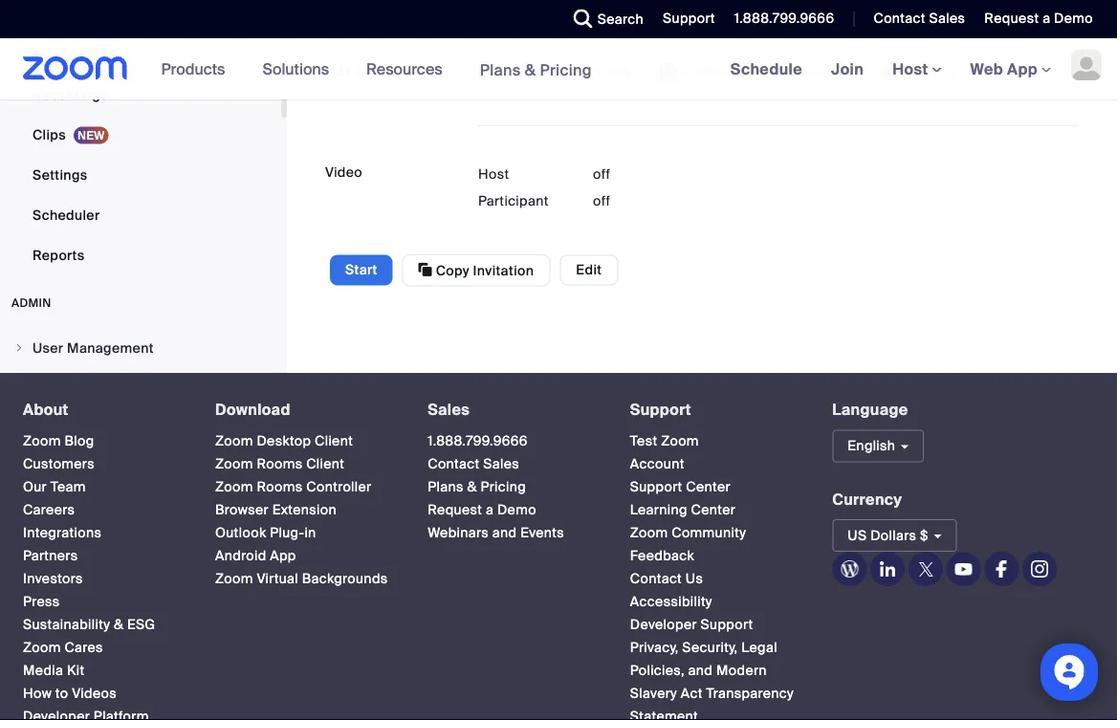 Task type: describe. For each thing, give the bounding box(es) containing it.
download link
[[215, 400, 291, 420]]

blog
[[65, 433, 94, 450]]

backgrounds
[[302, 570, 388, 588]]

android app link
[[215, 547, 296, 565]]

press
[[23, 593, 60, 611]]

calendar for outlook
[[749, 61, 816, 81]]

schedule
[[731, 59, 803, 79]]

support down account
[[630, 479, 683, 496]]

& inside 1.888.799.9666 contact sales plans & pricing request a demo webinars and events
[[467, 479, 477, 496]]

web
[[971, 59, 1004, 79]]

policies,
[[630, 662, 685, 680]]

developer support link
[[630, 616, 754, 634]]

sustainability
[[23, 616, 110, 634]]

copy
[[436, 262, 470, 280]]

(.ics)
[[820, 61, 854, 81]]

test
[[630, 433, 658, 450]]

privacy, security, legal policies, and modern slavery act transparency statement link
[[630, 639, 794, 721]]

1.888.799.9666 link
[[428, 433, 528, 450]]

virtual
[[257, 570, 299, 588]]

host element for host
[[593, 165, 708, 184]]

customers
[[23, 456, 95, 473]]

developer
[[630, 616, 698, 634]]

calendar for google
[[564, 61, 631, 81]]

reports
[[33, 246, 85, 264]]

calendar for yahoo
[[960, 61, 1027, 81]]

in
[[305, 525, 316, 542]]

plans & pricing
[[480, 60, 592, 80]]

learning center link
[[630, 502, 736, 519]]

videos
[[72, 685, 117, 703]]

1.888.799.9666 for 1.888.799.9666
[[735, 10, 835, 27]]

off for host
[[593, 165, 611, 183]]

outlook calendar (.ics) link
[[660, 55, 854, 86]]

cares
[[65, 639, 103, 657]]

copy image
[[419, 261, 433, 278]]

dollars
[[871, 527, 917, 545]]

us
[[848, 527, 867, 545]]

yahoo
[[910, 61, 956, 81]]

web app button
[[971, 59, 1052, 79]]

desktop
[[257, 433, 311, 450]]

act
[[681, 685, 703, 703]]

search button
[[560, 0, 649, 38]]

zoom blog link
[[23, 433, 94, 450]]

privacy,
[[630, 639, 679, 657]]

request a demo
[[985, 10, 1094, 27]]

english button
[[833, 430, 925, 463]]

app inside zoom desktop client zoom rooms client zoom rooms controller browser extension outlook plug-in android app zoom virtual backgrounds
[[270, 547, 296, 565]]

join
[[832, 59, 864, 79]]

and inside the test zoom account support center learning center zoom community feedback contact us accessibility developer support privacy, security, legal policies, and modern slavery act transparency statement
[[689, 662, 713, 680]]

1 vertical spatial client
[[307, 456, 345, 473]]

google calendar
[[501, 61, 631, 81]]

zoom desktop client zoom rooms client zoom rooms controller browser extension outlook plug-in android app zoom virtual backgrounds
[[215, 433, 388, 588]]

clips
[[33, 126, 66, 144]]

outlook calendar (.ics)
[[683, 61, 854, 81]]

us dollars $
[[848, 527, 929, 545]]

pricing inside 1.888.799.9666 contact sales plans & pricing request a demo webinars and events
[[481, 479, 526, 496]]

add
[[325, 62, 352, 79]]

outlook inside add to element
[[687, 61, 745, 81]]

settings
[[33, 166, 88, 184]]

schedule link
[[717, 38, 817, 100]]

integrations link
[[23, 525, 102, 542]]

scheduler link
[[0, 196, 281, 234]]

english
[[848, 437, 896, 455]]

partners link
[[23, 547, 78, 565]]

btn image for outlook calendar (.ics)
[[660, 62, 679, 81]]

notes
[[33, 45, 72, 63]]

extension
[[272, 502, 337, 519]]

us
[[686, 570, 704, 588]]

host element for participant
[[593, 191, 708, 210]]

zoom virtual backgrounds link
[[215, 570, 388, 588]]

right image
[[13, 343, 25, 354]]

1 horizontal spatial request
[[985, 10, 1040, 27]]

modern
[[717, 662, 767, 680]]

0 vertical spatial a
[[1043, 10, 1051, 27]]

slavery
[[630, 685, 678, 703]]

app inside meetings navigation
[[1008, 59, 1038, 79]]

outlook inside zoom desktop client zoom rooms client zoom rooms controller browser extension outlook plug-in android app zoom virtual backgrounds
[[215, 525, 266, 542]]

product information navigation
[[147, 38, 607, 101]]

a inside 1.888.799.9666 contact sales plans & pricing request a demo webinars and events
[[486, 502, 494, 519]]

start
[[345, 261, 378, 279]]

pricing inside product information navigation
[[540, 60, 592, 80]]

media kit link
[[23, 662, 85, 680]]

our
[[23, 479, 47, 496]]

admin
[[11, 296, 51, 311]]

sales inside 1.888.799.9666 contact sales plans & pricing request a demo webinars and events
[[484, 456, 520, 473]]

0 vertical spatial demo
[[1055, 10, 1094, 27]]

& inside product information navigation
[[525, 60, 536, 80]]

support up test zoom link
[[630, 400, 692, 420]]

zoom blog customers our team careers integrations partners investors press sustainability & esg zoom cares media kit how to videos
[[23, 433, 156, 703]]

add to element
[[479, 55, 1080, 106]]

learning
[[630, 502, 688, 519]]

webinars
[[428, 525, 489, 542]]

browser extension link
[[215, 502, 337, 519]]

android
[[215, 547, 267, 565]]

0 vertical spatial center
[[686, 479, 731, 496]]

add to
[[325, 62, 368, 79]]

investors
[[23, 570, 83, 588]]

browser
[[215, 502, 269, 519]]

products
[[161, 59, 225, 79]]

1 rooms from the top
[[257, 456, 303, 473]]

about link
[[23, 400, 69, 420]]

support center link
[[630, 479, 731, 496]]

contact sales
[[874, 10, 966, 27]]

video
[[325, 163, 363, 181]]

zoom cares link
[[23, 639, 103, 657]]

how to videos link
[[23, 685, 117, 703]]



Task type: locate. For each thing, give the bounding box(es) containing it.
1 host element from the top
[[593, 165, 708, 184]]

0 vertical spatial contact
[[874, 10, 926, 27]]

btn image inside google calendar link
[[479, 62, 498, 81]]

0 vertical spatial outlook
[[687, 61, 745, 81]]

1 btn image from the left
[[479, 62, 498, 81]]

plans right resources dropdown button
[[480, 60, 521, 80]]

host
[[893, 59, 933, 79], [479, 165, 510, 183]]

zoom logo image
[[23, 56, 128, 80]]

& inside zoom blog customers our team careers integrations partners investors press sustainability & esg zoom cares media kit how to videos
[[114, 616, 124, 634]]

sales down 1.888.799.9666 link
[[484, 456, 520, 473]]

join link
[[817, 38, 879, 100]]

client
[[315, 433, 353, 450], [307, 456, 345, 473]]

host inside meetings navigation
[[893, 59, 933, 79]]

1 horizontal spatial outlook
[[687, 61, 745, 81]]

how
[[23, 685, 52, 703]]

sales up 1.888.799.9666 link
[[428, 400, 470, 420]]

1 vertical spatial outlook
[[215, 525, 266, 542]]

yahoo calendar link
[[883, 55, 1027, 86]]

support up security,
[[701, 616, 754, 634]]

off for participant
[[593, 192, 611, 209]]

2 rooms from the top
[[257, 479, 303, 496]]

request inside 1.888.799.9666 contact sales plans & pricing request a demo webinars and events
[[428, 502, 483, 519]]

1 vertical spatial and
[[689, 662, 713, 680]]

solutions button
[[263, 38, 338, 100]]

btn image
[[883, 62, 902, 81]]

copy invitation
[[433, 262, 534, 280]]

sales
[[930, 10, 966, 27], [428, 400, 470, 420], [484, 456, 520, 473]]

copy invitation button
[[402, 254, 551, 287]]

to down media kit link
[[55, 685, 68, 703]]

us dollars $ button
[[833, 520, 957, 552]]

recordings
[[33, 86, 108, 103]]

1 vertical spatial contact
[[428, 456, 480, 473]]

0 horizontal spatial plans
[[428, 479, 464, 496]]

center up learning center link
[[686, 479, 731, 496]]

settings link
[[0, 156, 281, 194]]

demo up webinars and events link
[[498, 502, 537, 519]]

0 vertical spatial request
[[985, 10, 1040, 27]]

0 horizontal spatial contact
[[428, 456, 480, 473]]

0 horizontal spatial to
[[55, 685, 68, 703]]

host element
[[593, 165, 708, 184], [593, 191, 708, 210]]

contact
[[874, 10, 926, 27], [428, 456, 480, 473], [630, 570, 682, 588]]

1 vertical spatial demo
[[498, 502, 537, 519]]

sales link
[[428, 400, 470, 420]]

0 horizontal spatial calendar
[[564, 61, 631, 81]]

resources button
[[367, 38, 451, 100]]

0 horizontal spatial btn image
[[479, 62, 498, 81]]

btn image
[[479, 62, 498, 81], [660, 62, 679, 81]]

1 vertical spatial request
[[428, 502, 483, 519]]

transparency
[[707, 685, 794, 703]]

app right the web
[[1008, 59, 1038, 79]]

btn image inside outlook calendar (.ics) link
[[660, 62, 679, 81]]

clips link
[[0, 116, 281, 154]]

2 horizontal spatial sales
[[930, 10, 966, 27]]

press link
[[23, 593, 60, 611]]

1 vertical spatial sales
[[428, 400, 470, 420]]

contact inside the test zoom account support center learning center zoom community feedback contact us accessibility developer support privacy, security, legal policies, and modern slavery act transparency statement
[[630, 570, 682, 588]]

2 horizontal spatial calendar
[[960, 61, 1027, 81]]

request up web app "dropdown button"
[[985, 10, 1040, 27]]

invitation
[[473, 262, 534, 280]]

plans inside product information navigation
[[480, 60, 521, 80]]

banner containing products
[[0, 38, 1118, 101]]

plans inside 1.888.799.9666 contact sales plans & pricing request a demo webinars and events
[[428, 479, 464, 496]]

demo inside 1.888.799.9666 contact sales plans & pricing request a demo webinars and events
[[498, 502, 537, 519]]

calendar
[[564, 61, 631, 81], [749, 61, 816, 81], [960, 61, 1027, 81]]

request a demo link
[[971, 0, 1118, 38], [985, 10, 1094, 27], [428, 502, 537, 519]]

demo up profile picture
[[1055, 10, 1094, 27]]

test zoom account support center learning center zoom community feedback contact us accessibility developer support privacy, security, legal policies, and modern slavery act transparency statement
[[630, 433, 794, 721]]

outlook plug-in link
[[215, 525, 316, 542]]

participant
[[479, 192, 549, 209]]

0 vertical spatial &
[[525, 60, 536, 80]]

1 vertical spatial 1.888.799.9666
[[428, 433, 528, 450]]

1 horizontal spatial plans
[[480, 60, 521, 80]]

app down plug-
[[270, 547, 296, 565]]

application
[[479, 0, 1080, 36]]

menu item
[[0, 368, 281, 405]]

personal menu menu
[[0, 0, 281, 277]]

1 vertical spatial plans
[[428, 479, 464, 496]]

1 calendar from the left
[[564, 61, 631, 81]]

to right add at the left top of the page
[[355, 62, 368, 79]]

0 horizontal spatial pricing
[[481, 479, 526, 496]]

products button
[[161, 38, 234, 100]]

0 vertical spatial pricing
[[540, 60, 592, 80]]

1 horizontal spatial sales
[[484, 456, 520, 473]]

pricing
[[540, 60, 592, 80], [481, 479, 526, 496]]

1 horizontal spatial calendar
[[749, 61, 816, 81]]

integrations
[[23, 525, 102, 542]]

zoom rooms client link
[[215, 456, 345, 473]]

1 vertical spatial off
[[593, 192, 611, 209]]

and
[[493, 525, 517, 542], [689, 662, 713, 680]]

0 vertical spatial host element
[[593, 165, 708, 184]]

contact up host dropdown button
[[874, 10, 926, 27]]

support right the search
[[663, 10, 716, 27]]

2 btn image from the left
[[660, 62, 679, 81]]

2 vertical spatial contact
[[630, 570, 682, 588]]

1.888.799.9666 down sales link
[[428, 433, 528, 450]]

plug-
[[270, 525, 305, 542]]

1.888.799.9666 button
[[720, 0, 840, 38], [735, 10, 835, 27]]

2 calendar from the left
[[749, 61, 816, 81]]

reports link
[[0, 236, 281, 275]]

2 vertical spatial sales
[[484, 456, 520, 473]]

pricing down search button
[[540, 60, 592, 80]]

3 calendar from the left
[[960, 61, 1027, 81]]

edit
[[576, 261, 602, 279]]

yahoo calendar
[[906, 61, 1027, 81]]

start button
[[330, 255, 393, 286]]

1 vertical spatial host
[[479, 165, 510, 183]]

0 horizontal spatial a
[[486, 502, 494, 519]]

0 horizontal spatial outlook
[[215, 525, 266, 542]]

0 vertical spatial app
[[1008, 59, 1038, 79]]

legal
[[742, 639, 778, 657]]

1.888.799.9666 inside 1.888.799.9666 contact sales plans & pricing request a demo webinars and events
[[428, 433, 528, 450]]

to inside zoom blog customers our team careers integrations partners investors press sustainability & esg zoom cares media kit how to videos
[[55, 685, 68, 703]]

profile picture image
[[1072, 50, 1102, 80]]

user
[[33, 339, 64, 357]]

edit button
[[560, 255, 619, 286]]

1 vertical spatial to
[[55, 685, 68, 703]]

user management menu item
[[0, 330, 281, 367]]

1 horizontal spatial demo
[[1055, 10, 1094, 27]]

accessibility link
[[630, 593, 713, 611]]

contact down feedback button
[[630, 570, 682, 588]]

2 horizontal spatial &
[[525, 60, 536, 80]]

1 horizontal spatial &
[[467, 479, 477, 496]]

request up webinars
[[428, 502, 483, 519]]

accessibility
[[630, 593, 713, 611]]

a up webinars and events link
[[486, 502, 494, 519]]

0 horizontal spatial app
[[270, 547, 296, 565]]

1 horizontal spatial 1.888.799.9666
[[735, 10, 835, 27]]

1 horizontal spatial contact
[[630, 570, 682, 588]]

1 off from the top
[[593, 165, 611, 183]]

1 vertical spatial &
[[467, 479, 477, 496]]

0 vertical spatial to
[[355, 62, 368, 79]]

0 horizontal spatial host
[[479, 165, 510, 183]]

community
[[672, 525, 747, 542]]

app
[[1008, 59, 1038, 79], [270, 547, 296, 565]]

btn image for google calendar
[[479, 62, 498, 81]]

1 vertical spatial host element
[[593, 191, 708, 210]]

recordings link
[[0, 76, 281, 114]]

side navigation navigation
[[0, 0, 287, 560]]

1 horizontal spatial host
[[893, 59, 933, 79]]

customers link
[[23, 456, 95, 473]]

webinars and events link
[[428, 525, 565, 542]]

investors link
[[23, 570, 83, 588]]

support
[[663, 10, 716, 27], [630, 400, 692, 420], [630, 479, 683, 496], [701, 616, 754, 634]]

0 vertical spatial and
[[493, 525, 517, 542]]

1 horizontal spatial to
[[355, 62, 368, 79]]

0 vertical spatial client
[[315, 433, 353, 450]]

1 vertical spatial a
[[486, 502, 494, 519]]

sales up yahoo calendar link
[[930, 10, 966, 27]]

a up web app "dropdown button"
[[1043, 10, 1051, 27]]

1 vertical spatial center
[[691, 502, 736, 519]]

demo
[[1055, 10, 1094, 27], [498, 502, 537, 519]]

2 host element from the top
[[593, 191, 708, 210]]

1.888.799.9666 for 1.888.799.9666 contact sales plans & pricing request a demo webinars and events
[[428, 433, 528, 450]]

1 horizontal spatial btn image
[[660, 62, 679, 81]]

banner
[[0, 38, 1118, 101]]

about
[[23, 400, 69, 420]]

center up community
[[691, 502, 736, 519]]

1 horizontal spatial and
[[689, 662, 713, 680]]

0 vertical spatial rooms
[[257, 456, 303, 473]]

0 horizontal spatial request
[[428, 502, 483, 519]]

and up act
[[689, 662, 713, 680]]

2 vertical spatial &
[[114, 616, 124, 634]]

language
[[833, 400, 909, 420]]

0 vertical spatial 1.888.799.9666
[[735, 10, 835, 27]]

management
[[67, 339, 154, 357]]

careers
[[23, 502, 75, 519]]

0 horizontal spatial 1.888.799.9666
[[428, 433, 528, 450]]

2 off from the top
[[593, 192, 611, 209]]

0 horizontal spatial sales
[[428, 400, 470, 420]]

0 vertical spatial sales
[[930, 10, 966, 27]]

1 vertical spatial app
[[270, 547, 296, 565]]

events
[[521, 525, 565, 542]]

security,
[[683, 639, 738, 657]]

1 horizontal spatial pricing
[[540, 60, 592, 80]]

admin menu menu
[[0, 330, 281, 560]]

pricing up webinars and events link
[[481, 479, 526, 496]]

zoom rooms controller link
[[215, 479, 372, 496]]

notes link
[[0, 35, 281, 74]]

0 horizontal spatial &
[[114, 616, 124, 634]]

controller
[[307, 479, 372, 496]]

0 vertical spatial plans
[[480, 60, 521, 80]]

solutions
[[263, 59, 329, 79]]

1 vertical spatial pricing
[[481, 479, 526, 496]]

account
[[630, 456, 685, 473]]

careers link
[[23, 502, 75, 519]]

meetings navigation
[[717, 38, 1118, 101]]

rooms down desktop
[[257, 456, 303, 473]]

and left events on the bottom of page
[[493, 525, 517, 542]]

contact inside 1.888.799.9666 contact sales plans & pricing request a demo webinars and events
[[428, 456, 480, 473]]

rooms down zoom rooms client link
[[257, 479, 303, 496]]

1 horizontal spatial app
[[1008, 59, 1038, 79]]

contact down 1.888.799.9666 link
[[428, 456, 480, 473]]

zoom desktop client link
[[215, 433, 353, 450]]

team
[[50, 479, 86, 496]]

and inside 1.888.799.9666 contact sales plans & pricing request a demo webinars and events
[[493, 525, 517, 542]]

resources
[[367, 59, 443, 79]]

0 vertical spatial host
[[893, 59, 933, 79]]

account link
[[630, 456, 685, 473]]

1 horizontal spatial a
[[1043, 10, 1051, 27]]

0 vertical spatial off
[[593, 165, 611, 183]]

1.888.799.9666 up schedule
[[735, 10, 835, 27]]

kit
[[67, 662, 85, 680]]

feedback button
[[630, 547, 695, 565]]

contact us link
[[630, 570, 704, 588]]

web app
[[971, 59, 1038, 79]]

0 horizontal spatial and
[[493, 525, 517, 542]]

1 vertical spatial rooms
[[257, 479, 303, 496]]

plans up webinars
[[428, 479, 464, 496]]

2 horizontal spatial contact
[[874, 10, 926, 27]]

0 horizontal spatial demo
[[498, 502, 537, 519]]



Task type: vqa. For each thing, say whether or not it's contained in the screenshot.
Close icon
no



